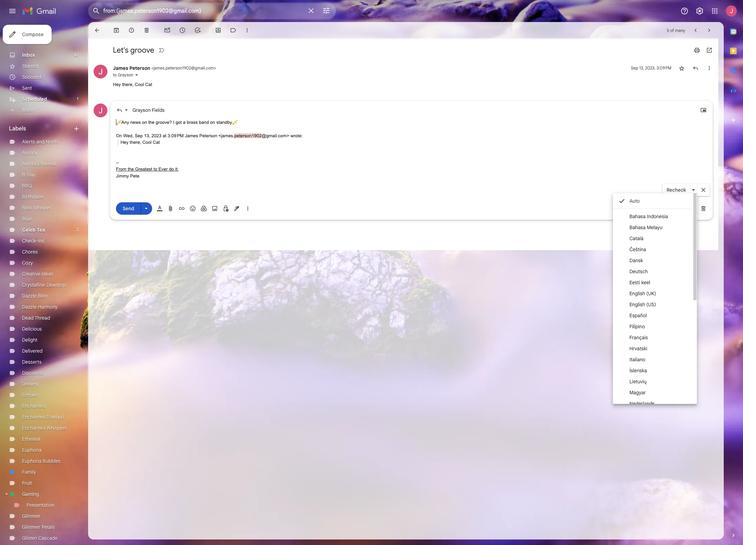 Task type: locate. For each thing, give the bounding box(es) containing it.
dazzle harmony
[[22, 304, 58, 310]]

ethereal link
[[22, 436, 40, 443]]

13, left 2023,
[[640, 65, 645, 71]]

more options image
[[246, 205, 250, 212]]

lietuvių
[[630, 379, 647, 385]]

2 euphoria from the top
[[22, 458, 42, 465]]

català
[[630, 235, 644, 242]]

i
[[173, 120, 174, 125]]

Message Body text field
[[116, 119, 708, 179]]

eesti keel
[[630, 280, 651, 286]]

<james.
[[219, 133, 234, 138]]

cat down the "<"
[[145, 82, 152, 87]]

1 enchanted from the top
[[22, 403, 45, 410]]

2 vertical spatial enchanted
[[22, 425, 45, 432]]

euphoria bubbles
[[22, 458, 60, 465]]

spell check toolbar
[[663, 184, 710, 196]]

1 vertical spatial bliss
[[38, 293, 48, 299]]

0 vertical spatial enchanted
[[22, 403, 45, 410]]

main menu image
[[8, 7, 17, 15]]

bbq link
[[22, 183, 32, 189]]

clear search image
[[304, 4, 318, 18]]

insert files using drive image
[[200, 205, 207, 212]]

on right band
[[210, 120, 215, 125]]

0 horizontal spatial to
[[113, 72, 117, 78]]

cool down show details image
[[135, 82, 144, 87]]

1 horizontal spatial 3:09 pm
[[657, 65, 672, 71]]

1 vertical spatial cool
[[143, 140, 152, 145]]

2 bahasa from the top
[[630, 224, 646, 231]]

13, inside on wed, sep 13, 2023 at 3:09 pm james peterson <james. peterson1902 @gmail.com> wrote: hey there, cool cat
[[144, 133, 150, 138]]

to left ever
[[154, 167, 157, 172]]

english up español at the right of the page
[[630, 302, 646, 308]]

2 english from the top
[[630, 302, 646, 308]]

enchanted down enchanted link
[[22, 414, 45, 421]]

0 horizontal spatial sep
[[135, 133, 143, 138]]

1 english from the top
[[630, 291, 646, 297]]

bliss
[[22, 205, 32, 211], [38, 293, 48, 299]]

0 horizontal spatial the
[[128, 167, 134, 172]]

1 horizontal spatial on
[[210, 120, 215, 125]]

to
[[113, 72, 117, 78], [154, 167, 157, 172]]

aurora down the alerts
[[22, 150, 37, 156]]

let's
[[113, 45, 129, 55]]

crystalline dewdrop link
[[22, 282, 66, 288]]

insert signature image
[[234, 205, 240, 212]]

0 vertical spatial hey
[[113, 82, 121, 87]]

cool down 2023
[[143, 140, 152, 145]]

0 vertical spatial sep
[[631, 65, 639, 71]]

aurora down aurora link
[[22, 161, 37, 167]]

dazzle bliss
[[22, 293, 48, 299]]

james peterson cell
[[113, 65, 216, 71]]

language image
[[691, 187, 698, 193]]

dewdrop
[[46, 282, 66, 288]]

the for groove?
[[148, 120, 155, 125]]

0 vertical spatial to
[[113, 72, 117, 78]]

english down eesti
[[630, 291, 646, 297]]

peterson
[[130, 65, 150, 71], [200, 133, 217, 138]]

2 aurora from the top
[[22, 161, 37, 167]]

tab list
[[724, 22, 744, 521]]

0 horizontal spatial 🎺 image
[[116, 120, 121, 125]]

dazzle for dazzle bliss
[[22, 293, 37, 299]]

toggle confidential mode image
[[223, 205, 229, 212]]

hey down wed,
[[121, 140, 129, 145]]

english
[[630, 291, 646, 297], [630, 302, 646, 308]]

1 vertical spatial 13,
[[144, 133, 150, 138]]

1 vertical spatial bahasa
[[630, 224, 646, 231]]

1 vertical spatial enchanted
[[22, 414, 45, 421]]

0 vertical spatial peterson
[[130, 65, 150, 71]]

bahasa up 'català'
[[630, 224, 646, 231]]

0 vertical spatial 3:09 pm
[[657, 65, 672, 71]]

2 glimmer from the top
[[22, 525, 40, 531]]

1 glimmer from the top
[[22, 514, 40, 520]]

glimmer up glimmer petals
[[22, 514, 40, 520]]

None search field
[[88, 3, 336, 19]]

glisten cascade
[[22, 536, 58, 542]]

🎺 image down type of response image
[[116, 120, 121, 125]]

1 vertical spatial glimmer
[[22, 525, 40, 531]]

1 dazzle from the top
[[22, 293, 37, 299]]

the left the groove?
[[148, 120, 155, 125]]

bubbles
[[43, 458, 60, 465]]

to up "hey there, cool cat"
[[113, 72, 117, 78]]

bliss down crystalline dewdrop link
[[38, 293, 48, 299]]

presentation
[[27, 503, 54, 509]]

delight
[[22, 337, 37, 343]]

on right 'news'
[[142, 120, 147, 125]]

nederlands
[[630, 401, 655, 407]]

more send options image
[[143, 205, 150, 212]]

discard draft ‪(⌘⇧d)‬ image
[[701, 205, 708, 212]]

groove?
[[156, 120, 172, 125]]

sep 13, 2023, 3:09 pm
[[631, 65, 672, 71]]

1 vertical spatial 3:09 pm
[[168, 133, 184, 138]]

it:
[[175, 167, 179, 172]]

bahasa up bahasa melayu
[[630, 213, 646, 220]]

1 vertical spatial english
[[630, 302, 646, 308]]

<
[[151, 65, 154, 71]]

dazzle for dazzle harmony
[[22, 304, 37, 310]]

grayson
[[118, 72, 133, 78], [133, 107, 151, 113]]

there, down wed,
[[130, 140, 141, 145]]

aurora
[[22, 150, 37, 156], [22, 161, 37, 167]]

insert link ‪(⌘k)‬ image
[[178, 205, 185, 212]]

peterson1902 menu item
[[234, 133, 262, 138]]

on
[[142, 120, 147, 125], [210, 120, 215, 125]]

cat down 2023
[[153, 140, 160, 145]]

creative
[[22, 271, 40, 277]]

recheck button
[[663, 184, 691, 196]]

2 dazzle from the top
[[22, 304, 37, 310]]

more image
[[244, 27, 251, 34]]

whisper
[[33, 205, 51, 211]]

presentation link
[[27, 503, 54, 509]]

euphoria bubbles link
[[22, 458, 60, 465]]

0 vertical spatial 13,
[[640, 65, 645, 71]]

b-day link
[[22, 172, 36, 178]]

0 vertical spatial bahasa
[[630, 213, 646, 220]]

0 horizontal spatial 13,
[[144, 133, 150, 138]]

1 vertical spatial hey
[[121, 140, 129, 145]]

crystalline
[[22, 282, 45, 288]]

🎺 image
[[116, 120, 121, 125], [232, 120, 238, 125]]

day
[[27, 172, 36, 178]]

cat inside on wed, sep 13, 2023 at 3:09 pm james peterson <james. peterson1902 @gmail.com> wrote: hey there, cool cat
[[153, 140, 160, 145]]

ins
[[38, 238, 44, 244]]

magyar
[[630, 390, 646, 396]]

newer image
[[693, 27, 700, 34]]

3:09 pm right 2023,
[[657, 65, 672, 71]]

crystalline dewdrop
[[22, 282, 66, 288]]

let's groove
[[113, 45, 154, 55]]

sep left 2023,
[[631, 65, 639, 71]]

euphoria
[[22, 447, 42, 454], [22, 458, 42, 465]]

hey inside on wed, sep 13, 2023 at 3:09 pm james peterson <james. peterson1902 @gmail.com> wrote: hey there, cool cat
[[121, 140, 129, 145]]

delivered
[[22, 348, 43, 354]]

glisten cascade link
[[22, 536, 58, 542]]

cat
[[145, 82, 152, 87], [153, 140, 160, 145]]

creative ideas link
[[22, 271, 53, 277]]

0 vertical spatial the
[[148, 120, 155, 125]]

james up to grayson
[[113, 65, 128, 71]]

2 - from the left
[[118, 160, 119, 165]]

grayson left show details image
[[118, 72, 133, 78]]

insert emoji ‪(⌘⇧2)‬ image
[[189, 205, 196, 212]]

dazzle down crystalline
[[22, 293, 37, 299]]

hey
[[113, 82, 121, 87], [121, 140, 129, 145]]

support image
[[681, 7, 689, 15]]

sep inside cell
[[631, 65, 639, 71]]

creative ideas
[[22, 271, 53, 277]]

2 enchanted from the top
[[22, 414, 45, 421]]

hrvatski
[[630, 346, 648, 352]]

menu
[[613, 193, 698, 409]]

0 vertical spatial glimmer
[[22, 514, 40, 520]]

1 vertical spatial dazzle
[[22, 304, 37, 310]]

1 bahasa from the top
[[630, 213, 646, 220]]

james down brass
[[185, 133, 198, 138]]

deutsch
[[630, 269, 648, 275]]

1 vertical spatial james
[[185, 133, 198, 138]]

jimmy
[[116, 173, 129, 179]]

1 horizontal spatial sep
[[631, 65, 639, 71]]

1 horizontal spatial 🎺 image
[[232, 120, 238, 125]]

0 vertical spatial aurora
[[22, 150, 37, 156]]

euphoria link
[[22, 447, 42, 454]]

add to tasks image
[[194, 27, 201, 34]]

dazzle bliss link
[[22, 293, 48, 299]]

grayson up 'news'
[[133, 107, 151, 113]]

there, inside on wed, sep 13, 2023 at 3:09 pm james peterson <james. peterson1902 @gmail.com> wrote: hey there, cool cat
[[130, 140, 141, 145]]

0 vertical spatial euphoria
[[22, 447, 42, 454]]

3:09 pm inside on wed, sep 13, 2023 at 3:09 pm james peterson <james. peterson1902 @gmail.com> wrote: hey there, cool cat
[[168, 133, 184, 138]]

3:09 pm right at
[[168, 133, 184, 138]]

1 vertical spatial aurora
[[22, 161, 37, 167]]

1 horizontal spatial 13,
[[640, 65, 645, 71]]

1 horizontal spatial the
[[148, 120, 155, 125]]

1 vertical spatial euphoria
[[22, 458, 42, 465]]

at
[[163, 133, 167, 138]]

0 horizontal spatial cat
[[145, 82, 152, 87]]

enchanted down echoes link
[[22, 403, 45, 410]]

dazzle
[[22, 293, 37, 299], [22, 304, 37, 310]]

1 horizontal spatial bliss
[[38, 293, 48, 299]]

the up pete at the top left of the page
[[128, 167, 134, 172]]

enchanted for enchanted whispers
[[22, 425, 45, 432]]

melayu
[[647, 224, 663, 231]]

🎺 image up <james. in the left of the page
[[232, 120, 238, 125]]

1 🎺 image from the left
[[116, 120, 121, 125]]

0 vertical spatial english
[[630, 291, 646, 297]]

snoozed
[[22, 74, 41, 80]]

0 vertical spatial cat
[[145, 82, 152, 87]]

aurora for aurora link
[[22, 150, 37, 156]]

0 vertical spatial james
[[113, 65, 128, 71]]

peterson down band
[[200, 133, 217, 138]]

enchanted up "ethereal" link
[[22, 425, 45, 432]]

dazzle up 'dead'
[[22, 304, 37, 310]]

check-
[[22, 238, 38, 244]]

13, left 2023
[[144, 133, 150, 138]]

1 horizontal spatial peterson
[[200, 133, 217, 138]]

indonesia
[[647, 213, 669, 220]]

1 vertical spatial to
[[154, 167, 157, 172]]

0 vertical spatial dazzle
[[22, 293, 37, 299]]

0 vertical spatial bliss
[[22, 205, 32, 211]]

-
[[116, 160, 118, 165], [118, 160, 119, 165]]

0 horizontal spatial 3:09 pm
[[168, 133, 184, 138]]

there,
[[122, 82, 134, 87], [130, 140, 141, 145]]

dead thread
[[22, 315, 50, 321]]

1 aurora from the top
[[22, 150, 37, 156]]

0 vertical spatial ethereal
[[38, 161, 56, 167]]

(us)
[[647, 302, 657, 308]]

glimmer down the glimmer link
[[22, 525, 40, 531]]

delete image
[[143, 27, 150, 34]]

1 vertical spatial cat
[[153, 140, 160, 145]]

1 horizontal spatial james
[[185, 133, 198, 138]]

compose
[[22, 31, 44, 38]]

bahasa for bahasa indonesia
[[630, 213, 646, 220]]

insert photo image
[[211, 205, 218, 212]]

euphoria down "ethereal" link
[[22, 447, 42, 454]]

1 horizontal spatial to
[[154, 167, 157, 172]]

1 vertical spatial peterson
[[200, 133, 217, 138]]

sep inside on wed, sep 13, 2023 at 3:09 pm james peterson <james. peterson1902 @gmail.com> wrote: hey there, cool cat
[[135, 133, 143, 138]]

english for english (uk)
[[630, 291, 646, 297]]

gmail image
[[22, 4, 60, 18]]

2 🎺 image from the left
[[232, 120, 238, 125]]

0 horizontal spatial peterson
[[130, 65, 150, 71]]

glimmer
[[22, 514, 40, 520], [22, 525, 40, 531]]

sep right wed,
[[135, 133, 143, 138]]

1 vertical spatial there,
[[130, 140, 141, 145]]

1 vertical spatial sep
[[135, 133, 143, 138]]

peterson up show details image
[[130, 65, 150, 71]]

1 horizontal spatial cat
[[153, 140, 160, 145]]

glimmer petals link
[[22, 525, 55, 531]]

euphoria down euphoria "link"
[[22, 458, 42, 465]]

whispers
[[47, 425, 67, 432]]

auto
[[630, 198, 640, 204]]

1 euphoria from the top
[[22, 447, 42, 454]]

hey down to grayson
[[113, 82, 121, 87]]

bliss up blue link
[[22, 205, 32, 211]]

delicious link
[[22, 326, 42, 332]]

enchanted tranquil link
[[22, 414, 64, 421]]

dreamy link
[[22, 381, 39, 388]]

desserts
[[22, 359, 42, 365]]

italiano
[[630, 357, 646, 363]]

there, down to grayson
[[122, 82, 134, 87]]

1 vertical spatial the
[[128, 167, 134, 172]]

0 horizontal spatial on
[[142, 120, 147, 125]]

archive image
[[113, 27, 120, 34]]

13,
[[640, 65, 645, 71], [144, 133, 150, 138]]

a
[[183, 120, 186, 125]]

3 enchanted from the top
[[22, 425, 45, 432]]

the inside -- from the greatest to ever do it: jimmy pete
[[128, 167, 134, 172]]



Task type: describe. For each thing, give the bounding box(es) containing it.
bahasa melayu
[[630, 224, 663, 231]]

bbq
[[22, 183, 32, 189]]

glimmer petals
[[22, 525, 55, 531]]

send
[[123, 206, 134, 212]]

scheduled link
[[22, 96, 47, 102]]

check-ins link
[[22, 238, 44, 244]]

labels
[[9, 125, 26, 132]]

grayson fields
[[133, 107, 165, 113]]

peterson inside on wed, sep 13, 2023 at 3:09 pm james peterson <james. peterson1902 @gmail.com> wrote: hey there, cool cat
[[200, 133, 217, 138]]

enchanted link
[[22, 403, 45, 410]]

english for english (us)
[[630, 302, 646, 308]]

sent
[[22, 85, 32, 91]]

íslenska
[[630, 368, 647, 374]]

bahasa indonesia
[[630, 213, 669, 220]]

glimmer for the glimmer link
[[22, 514, 40, 520]]

band
[[199, 120, 209, 125]]

celeb tea
[[22, 227, 45, 233]]

dreamy
[[22, 381, 39, 388]]

keel
[[642, 280, 651, 286]]

harmony
[[38, 304, 58, 310]]

many
[[676, 28, 686, 33]]

dansk
[[630, 257, 644, 264]]

aurora link
[[22, 150, 37, 156]]

blue link
[[22, 216, 32, 222]]

chores link
[[22, 249, 38, 255]]

aurora for aurora ethereal
[[22, 161, 37, 167]]

Not starred checkbox
[[679, 65, 686, 72]]

type of response image
[[116, 107, 123, 113]]

2023
[[152, 133, 162, 138]]

aurora ethereal
[[22, 161, 56, 167]]

attach files image
[[167, 205, 174, 212]]

1
[[77, 96, 79, 102]]

fruit link
[[22, 481, 32, 487]]

starred
[[22, 63, 38, 69]]

james inside on wed, sep 13, 2023 at 3:09 pm james peterson <james. peterson1902 @gmail.com> wrote: hey there, cool cat
[[185, 133, 198, 138]]

1 vertical spatial grayson
[[133, 107, 151, 113]]

13, inside cell
[[640, 65, 645, 71]]

move to inbox image
[[215, 27, 222, 34]]

fields
[[152, 107, 165, 113]]

wrote:
[[291, 133, 303, 138]]

report spam image
[[128, 27, 135, 34]]

2023,
[[646, 65, 656, 71]]

tranquil
[[47, 414, 64, 421]]

español
[[630, 313, 647, 319]]

1 vertical spatial ethereal
[[22, 436, 40, 443]]

advanced search options image
[[320, 4, 333, 18]]

send button
[[116, 203, 141, 215]]

check-ins
[[22, 238, 44, 244]]

more
[[22, 107, 33, 113]]

older image
[[706, 27, 713, 34]]

delivered link
[[22, 348, 43, 354]]

news
[[130, 120, 141, 125]]

and
[[36, 139, 45, 145]]

snooze image
[[179, 27, 186, 34]]

b-
[[22, 172, 27, 178]]

menu containing auto
[[613, 193, 698, 409]]

enchanted for enchanted tranquil
[[22, 414, 45, 421]]

0 vertical spatial grayson
[[118, 72, 133, 78]]

@gmail.com>
[[262, 133, 289, 138]]

back to search results image
[[94, 27, 101, 34]]

the for greatest
[[128, 167, 134, 172]]

pete
[[130, 173, 139, 179]]

greatest
[[135, 167, 152, 172]]

notifs
[[46, 139, 59, 145]]

euphoria for euphoria "link"
[[22, 447, 42, 454]]

bliss whisper link
[[22, 205, 51, 211]]

enchanted whispers
[[22, 425, 67, 432]]

bahasa for bahasa melayu
[[630, 224, 646, 231]]

wed,
[[123, 133, 134, 138]]

enchanted tranquil
[[22, 414, 64, 421]]

cascade
[[38, 536, 58, 542]]

sent link
[[22, 85, 32, 91]]

Search mail text field
[[103, 8, 303, 14]]

delicious
[[22, 326, 42, 332]]

any news on the groove? i got a brass band on standby
[[121, 120, 232, 125]]

discounts link
[[22, 370, 44, 376]]

on wed, sep 13, 2023 at 3:09 pm james peterson <james. peterson1902 @gmail.com> wrote: hey there, cool cat
[[116, 133, 303, 145]]

got
[[176, 120, 182, 125]]

echoes link
[[22, 392, 38, 399]]

glisten
[[22, 536, 37, 542]]

sep 13, 2023, 3:09 pm cell
[[631, 65, 672, 72]]

to inside -- from the greatest to ever do it: jimmy pete
[[154, 167, 157, 172]]

echoes
[[22, 392, 38, 399]]

show details image
[[135, 73, 139, 77]]

james peterson < james.peterson1902@gmail.com >
[[113, 65, 216, 71]]

alerts and notifs link
[[22, 139, 59, 145]]

english (uk)
[[630, 291, 657, 297]]

1 on from the left
[[142, 120, 147, 125]]

thread
[[35, 315, 50, 321]]

from
[[116, 167, 127, 172]]

tea
[[37, 227, 45, 233]]

starred link
[[22, 63, 38, 69]]

close spell check image
[[701, 187, 708, 193]]

euphoria for euphoria bubbles
[[22, 458, 42, 465]]

not starred image
[[679, 65, 686, 72]]

glimmer for glimmer petals
[[22, 525, 40, 531]]

dead thread link
[[22, 315, 50, 321]]

cool inside on wed, sep 13, 2023 at 3:09 pm james peterson <james. peterson1902 @gmail.com> wrote: hey there, cool cat
[[143, 140, 152, 145]]

settings image
[[696, 7, 704, 15]]

chores
[[22, 249, 38, 255]]

čeština
[[630, 246, 647, 253]]

inbox link
[[22, 52, 35, 58]]

any
[[121, 120, 129, 125]]

desserts link
[[22, 359, 42, 365]]

blue
[[22, 216, 32, 222]]

james.peterson1902@gmail.com
[[154, 65, 214, 71]]

labels heading
[[9, 125, 73, 132]]

groove
[[130, 45, 154, 55]]

labels image
[[230, 27, 237, 34]]

discounts
[[22, 370, 44, 376]]

to grayson
[[113, 72, 133, 78]]

on
[[116, 133, 122, 138]]

cozy link
[[22, 260, 33, 266]]

0 horizontal spatial bliss
[[22, 205, 32, 211]]

family
[[22, 469, 36, 476]]

celeb
[[22, 227, 36, 233]]

enchanted for enchanted link
[[22, 403, 45, 410]]

61
[[75, 52, 79, 58]]

0 vertical spatial there,
[[122, 82, 134, 87]]

bliss whisper
[[22, 205, 51, 211]]

3:09 pm inside cell
[[657, 65, 672, 71]]

of
[[671, 28, 675, 33]]

search mail image
[[90, 5, 103, 17]]

2 on from the left
[[210, 120, 215, 125]]

0 vertical spatial cool
[[135, 82, 144, 87]]

labels navigation
[[0, 22, 88, 546]]

family link
[[22, 469, 36, 476]]

0 horizontal spatial james
[[113, 65, 128, 71]]

1 - from the left
[[116, 160, 118, 165]]



Task type: vqa. For each thing, say whether or not it's contained in the screenshot.
Make
no



